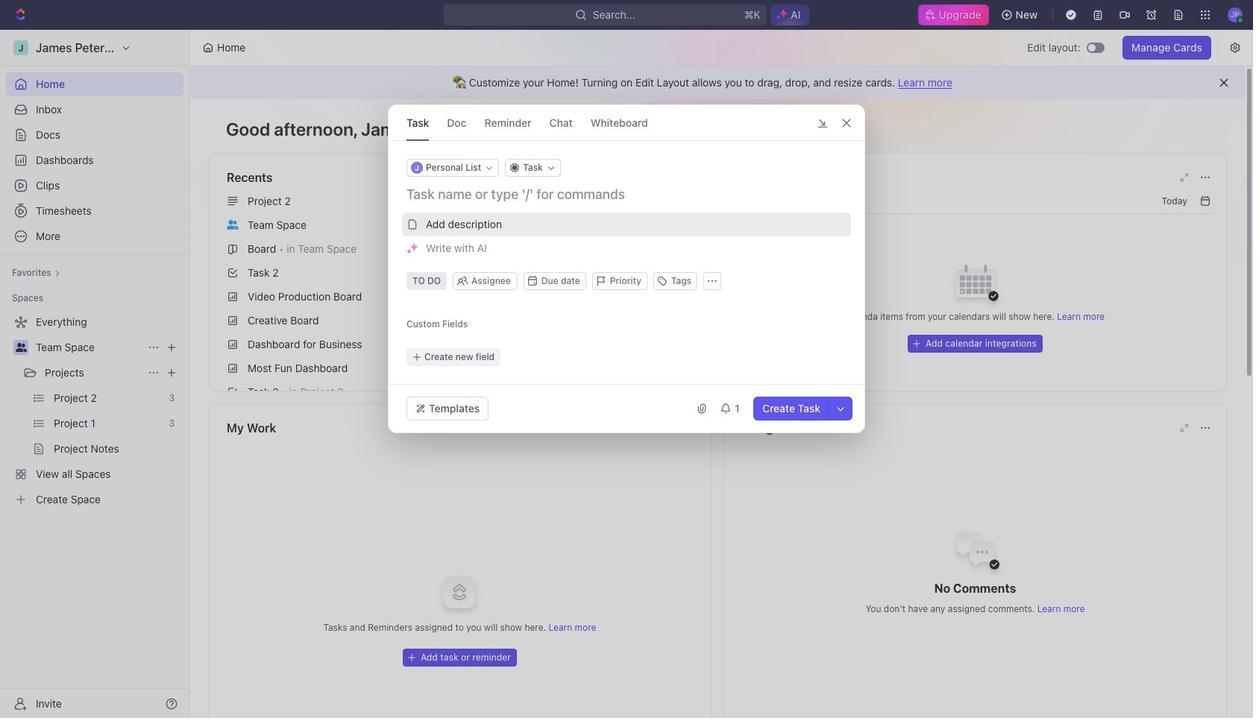 Task type: locate. For each thing, give the bounding box(es) containing it.
dialog
[[388, 104, 865, 433]]

alert
[[190, 66, 1245, 99]]

tree
[[6, 310, 183, 512]]

sidebar navigation
[[0, 30, 190, 718]]



Task type: describe. For each thing, give the bounding box(es) containing it.
Task name or type '/' for commands text field
[[407, 186, 850, 204]]

user group image
[[15, 343, 26, 352]]

user group image
[[227, 220, 239, 229]]

tree inside "sidebar" navigation
[[6, 310, 183, 512]]



Task type: vqa. For each thing, say whether or not it's contained in the screenshot.
Automations 'button'
no



